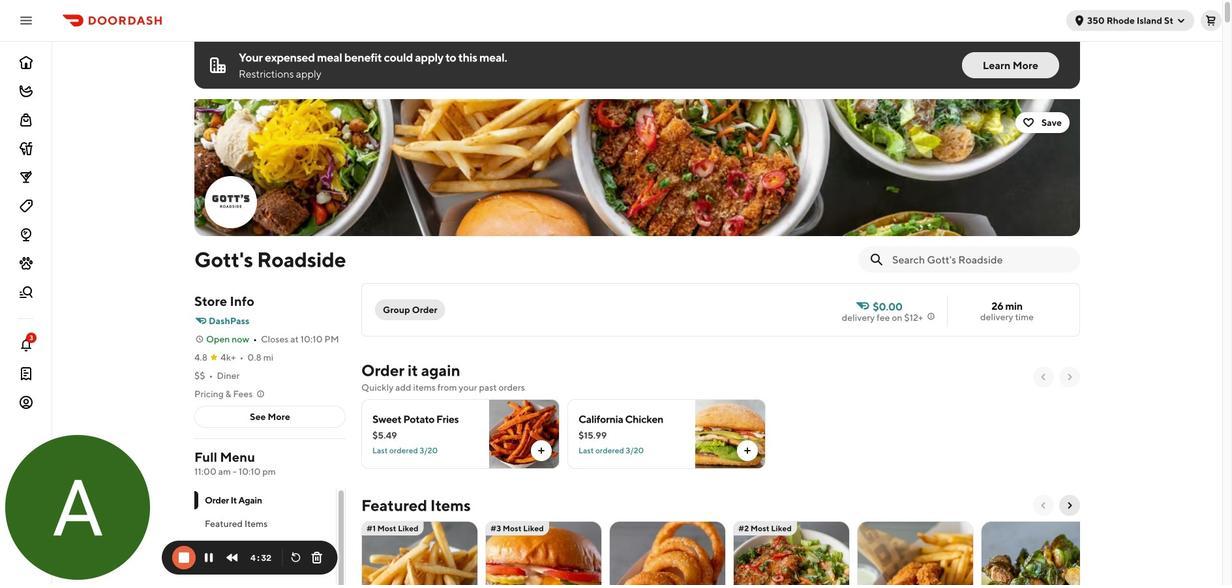 Task type: vqa. For each thing, say whether or not it's contained in the screenshot.
the 0 items, open Order Cart IMAGE
yes



Task type: locate. For each thing, give the bounding box(es) containing it.
1 next button of carousel image from the top
[[1065, 372, 1075, 382]]

next button of carousel image for 2nd previous button of carousel icon from the bottom
[[1065, 372, 1075, 382]]

0 items, open order cart image
[[1206, 15, 1217, 26]]

1 vertical spatial previous button of carousel image
[[1039, 500, 1049, 511]]

heading
[[361, 360, 460, 381], [361, 495, 471, 516]]

1 vertical spatial heading
[[361, 495, 471, 516]]

previous button of carousel image
[[1039, 372, 1049, 382], [1039, 500, 1049, 511]]

0 vertical spatial next button of carousel image
[[1065, 372, 1075, 382]]

open menu image
[[18, 13, 34, 28]]

gott's roadside image
[[194, 99, 1080, 236], [206, 177, 256, 227]]

fried brussels sprouts image
[[982, 521, 1097, 585]]

next button of carousel image
[[1065, 372, 1075, 382], [1065, 500, 1075, 511]]

add item to cart image
[[536, 446, 547, 456]]

1 vertical spatial next button of carousel image
[[1065, 500, 1075, 511]]

0 vertical spatial previous button of carousel image
[[1039, 372, 1049, 382]]

0 vertical spatial heading
[[361, 360, 460, 381]]

2 next button of carousel image from the top
[[1065, 500, 1075, 511]]

onion rings image
[[610, 521, 726, 585]]



Task type: describe. For each thing, give the bounding box(es) containing it.
fries image
[[362, 521, 478, 585]]

1 previous button of carousel image from the top
[[1039, 372, 1049, 382]]

2 heading from the top
[[361, 495, 471, 516]]

2 previous button of carousel image from the top
[[1039, 500, 1049, 511]]

cheeseburger image
[[486, 521, 602, 585]]

vietnamese chicken salad image
[[734, 521, 850, 585]]

Item Search search field
[[893, 253, 1070, 267]]

chicken tenders image
[[858, 521, 973, 585]]

next button of carousel image for first previous button of carousel icon from the bottom
[[1065, 500, 1075, 511]]

1 heading from the top
[[361, 360, 460, 381]]

add item to cart image
[[743, 446, 753, 456]]



